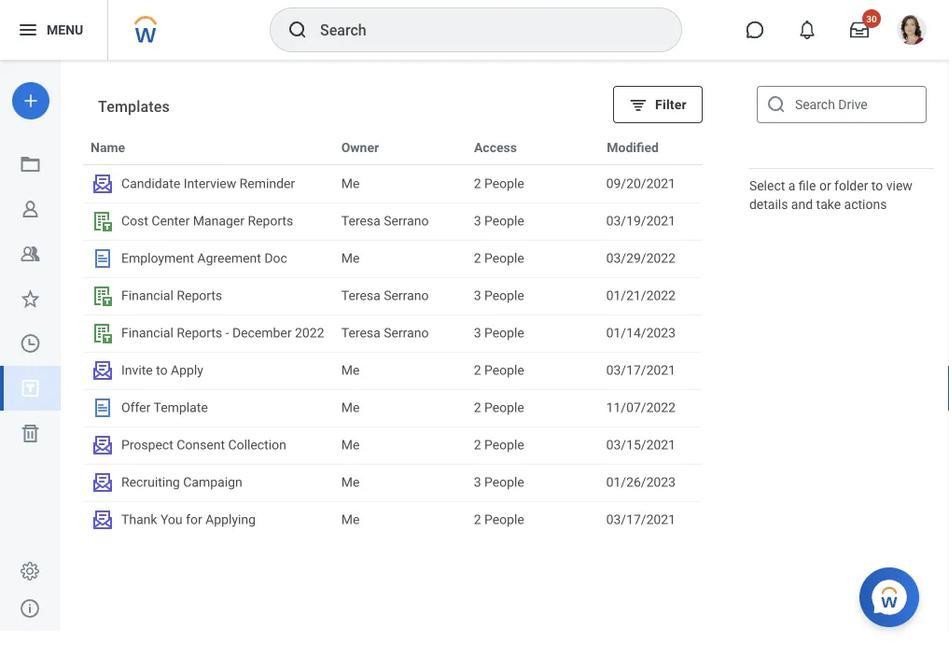 Task type: locate. For each thing, give the bounding box(es) containing it.
7 row from the top
[[83, 352, 703, 389]]

3 people
[[474, 213, 525, 229], [474, 288, 525, 304], [474, 326, 525, 341], [474, 475, 525, 490]]

6 2 people link from the top
[[474, 510, 592, 531]]

1 horizontal spatial to
[[872, 178, 884, 193]]

grid containing name
[[83, 128, 703, 630]]

5 2 from the top
[[474, 438, 482, 453]]

workbook template image left cost
[[92, 210, 114, 233]]

2 vertical spatial teresa
[[342, 326, 381, 341]]

2 vertical spatial serrano
[[384, 326, 429, 341]]

2 2 people link from the top
[[474, 248, 592, 269]]

teresa for reports
[[342, 213, 381, 229]]

11 row from the top
[[83, 502, 703, 539]]

2 people link for reminder
[[474, 174, 592, 194]]

2 teresa serrano cell from the top
[[334, 278, 467, 314]]

4 3 from the top
[[474, 475, 482, 490]]

2022
[[295, 326, 325, 341]]

3 people for 01/21/2022
[[474, 288, 525, 304]]

2 people for collection
[[474, 438, 525, 453]]

trash image
[[19, 422, 42, 445]]

1 vertical spatial to
[[156, 363, 168, 378]]

2 me cell from the top
[[334, 241, 467, 276]]

03/17/2021
[[607, 363, 676, 378], [607, 512, 676, 528]]

me cell for for
[[334, 503, 467, 538]]

1 3 people link from the top
[[474, 211, 592, 232]]

3 me from the top
[[342, 363, 360, 378]]

3 people from the top
[[485, 251, 525, 266]]

workbook template image for first workbook template icon
[[92, 210, 114, 233]]

2 vertical spatial teresa serrano cell
[[334, 316, 467, 351]]

3 for 01/26/2023
[[474, 475, 482, 490]]

1 vertical spatial reports
[[177, 288, 222, 304]]

2 me from the top
[[342, 251, 360, 266]]

2 3 from the top
[[474, 288, 482, 304]]

3 2 from the top
[[474, 363, 482, 378]]

cost center manager reports
[[121, 213, 293, 229]]

for
[[186, 512, 202, 528]]

3 people link for 01/26/2023
[[474, 473, 592, 493]]

profile logan mcneil image
[[898, 15, 927, 49]]

thank you for applying
[[121, 512, 256, 528]]

take
[[817, 197, 842, 212]]

2 3 people from the top
[[474, 288, 525, 304]]

notification template image
[[92, 173, 114, 195], [92, 360, 114, 382]]

2 for collection
[[474, 438, 482, 453]]

3 row from the top
[[83, 203, 703, 240]]

reports inside financial reports - december 2022 link
[[177, 326, 222, 341]]

recruiting
[[121, 475, 180, 490]]

1 03/17/2021 from the top
[[607, 363, 676, 378]]

3 for 01/21/2022
[[474, 288, 482, 304]]

1 3 people from the top
[[474, 213, 525, 229]]

teresa serrano
[[342, 213, 429, 229], [342, 288, 429, 304], [342, 326, 429, 341]]

candidate interview reminder
[[121, 176, 295, 191]]

me for apply
[[342, 363, 360, 378]]

financial for financial reports
[[121, 288, 174, 304]]

shared with me image
[[19, 243, 42, 265]]

0 vertical spatial teresa serrano cell
[[334, 204, 467, 239]]

thank you for applying link
[[92, 509, 327, 531]]

serrano
[[384, 213, 429, 229], [384, 288, 429, 304], [384, 326, 429, 341]]

10 people from the top
[[485, 512, 525, 528]]

1 row from the top
[[83, 128, 703, 165]]

notification template image left invite
[[92, 360, 114, 382]]

3 people for 01/26/2023
[[474, 475, 525, 490]]

plus image
[[21, 92, 40, 110]]

3 2 people link from the top
[[474, 361, 592, 381]]

6 row from the top
[[83, 315, 703, 352]]

workday assistant region
[[860, 560, 927, 628]]

prospect
[[121, 438, 174, 453]]

09/20/2021
[[607, 176, 676, 191]]

2 people
[[474, 176, 525, 191], [474, 251, 525, 266], [474, 363, 525, 378], [474, 400, 525, 416], [474, 438, 525, 453], [474, 512, 525, 528]]

offer template
[[121, 400, 208, 416]]

reminder
[[240, 176, 295, 191]]

1 2 people link from the top
[[474, 174, 592, 194]]

5 2 people link from the top
[[474, 435, 592, 456]]

01/14/2023
[[607, 326, 676, 341]]

03/17/2021 for invite to apply
[[607, 363, 676, 378]]

5 row from the top
[[83, 277, 703, 315]]

to right invite
[[156, 363, 168, 378]]

workbook template image
[[92, 210, 114, 233], [92, 322, 114, 345]]

reports down "reminder"
[[248, 213, 293, 229]]

5 me cell from the top
[[334, 428, 467, 463]]

modified
[[607, 140, 659, 155]]

2 people from the top
[[485, 213, 525, 229]]

me for reminder
[[342, 176, 360, 191]]

0 vertical spatial financial
[[121, 288, 174, 304]]

invite
[[121, 363, 153, 378]]

1 2 people from the top
[[474, 176, 525, 191]]

star image
[[19, 288, 42, 310]]

1 2 from the top
[[474, 176, 482, 191]]

01/26/2023
[[607, 475, 676, 490]]

8 people from the top
[[485, 438, 525, 453]]

0 horizontal spatial to
[[156, 363, 168, 378]]

row
[[83, 128, 703, 165], [83, 165, 703, 203], [83, 203, 703, 240], [83, 240, 703, 277], [83, 277, 703, 315], [83, 315, 703, 352], [83, 352, 703, 389], [83, 389, 703, 427], [83, 427, 703, 464], [83, 464, 703, 502], [83, 502, 703, 539]]

1 vertical spatial teresa
[[342, 288, 381, 304]]

3 people link
[[474, 211, 592, 232], [474, 286, 592, 306], [474, 323, 592, 344], [474, 473, 592, 493]]

4 3 people from the top
[[474, 475, 525, 490]]

row containing invite to apply
[[83, 352, 703, 389]]

2 teresa from the top
[[342, 288, 381, 304]]

0 vertical spatial teresa serrano
[[342, 213, 429, 229]]

apply
[[171, 363, 204, 378]]

03/15/2021
[[607, 438, 676, 453]]

folder open image
[[19, 153, 42, 176]]

user image
[[19, 198, 42, 220]]

1 teresa from the top
[[342, 213, 381, 229]]

search image
[[287, 19, 309, 41]]

cost center manager reports link
[[92, 210, 327, 233]]

workbook template image
[[92, 210, 114, 233], [92, 285, 114, 307], [92, 285, 114, 307], [92, 322, 114, 345]]

01/21/2022
[[607, 288, 676, 304]]

doc
[[265, 251, 288, 266]]

2 vertical spatial reports
[[177, 326, 222, 341]]

row containing thank you for applying
[[83, 502, 703, 539]]

campaign
[[183, 475, 243, 490]]

1 me from the top
[[342, 176, 360, 191]]

10 row from the top
[[83, 464, 703, 502]]

3 people for 03/19/2021
[[474, 213, 525, 229]]

6 me from the top
[[342, 475, 360, 490]]

0 vertical spatial workbook template image
[[92, 210, 114, 233]]

reports left -
[[177, 326, 222, 341]]

reports for financial reports - december 2022
[[177, 326, 222, 341]]

6 2 from the top
[[474, 512, 482, 528]]

2 vertical spatial teresa serrano
[[342, 326, 429, 341]]

5 me from the top
[[342, 438, 360, 453]]

candidate interview reminder link
[[92, 173, 327, 195]]

access
[[474, 140, 517, 155]]

0 vertical spatial 03/17/2021
[[607, 363, 676, 378]]

03/17/2021 up 11/07/2022
[[607, 363, 676, 378]]

2 row from the top
[[83, 165, 703, 203]]

2 2 people from the top
[[474, 251, 525, 266]]

4 me from the top
[[342, 400, 360, 416]]

5 people from the top
[[485, 326, 525, 341]]

0 vertical spatial reports
[[248, 213, 293, 229]]

row containing financial reports
[[83, 277, 703, 315]]

document template image
[[92, 397, 114, 419], [92, 397, 114, 419]]

2 people link for for
[[474, 510, 592, 531]]

2 teresa serrano from the top
[[342, 288, 429, 304]]

2 3 people link from the top
[[474, 286, 592, 306]]

3 teresa serrano cell from the top
[[334, 316, 467, 351]]

financial reports
[[121, 288, 222, 304]]

1 teresa serrano cell from the top
[[334, 204, 467, 239]]

clock image
[[19, 333, 42, 355]]

3 3 people link from the top
[[474, 323, 592, 344]]

3 for 03/19/2021
[[474, 213, 482, 229]]

or
[[820, 178, 832, 193]]

2 financial from the top
[[121, 326, 174, 341]]

employment agreement doc link
[[92, 248, 327, 270]]

template
[[154, 400, 208, 416]]

1 serrano from the top
[[384, 213, 429, 229]]

0 vertical spatial teresa
[[342, 213, 381, 229]]

people for reminder
[[485, 176, 525, 191]]

3
[[474, 213, 482, 229], [474, 288, 482, 304], [474, 326, 482, 341], [474, 475, 482, 490]]

me cell for collection
[[334, 428, 467, 463]]

financial down employment
[[121, 288, 174, 304]]

inbox large image
[[851, 21, 870, 39]]

7 me cell from the top
[[334, 503, 467, 538]]

1 vertical spatial financial
[[121, 326, 174, 341]]

december
[[233, 326, 292, 341]]

candidate
[[121, 176, 180, 191]]

people
[[485, 176, 525, 191], [485, 213, 525, 229], [485, 251, 525, 266], [485, 288, 525, 304], [485, 326, 525, 341], [485, 363, 525, 378], [485, 400, 525, 416], [485, 438, 525, 453], [485, 475, 525, 490], [485, 512, 525, 528]]

recruiting campaign link
[[92, 472, 327, 494]]

2 people link for apply
[[474, 361, 592, 381]]

03/17/2021 down 01/26/2023
[[607, 512, 676, 528]]

document template image
[[92, 248, 114, 270], [92, 248, 114, 270]]

reports
[[248, 213, 293, 229], [177, 288, 222, 304], [177, 326, 222, 341]]

workbook template image for financial reports - december 2022 link
[[92, 322, 114, 345]]

1 vertical spatial workbook template image
[[92, 322, 114, 345]]

financial reports - december 2022 link
[[92, 322, 327, 345]]

prospect consent collection
[[121, 438, 287, 453]]

1 financial from the top
[[121, 288, 174, 304]]

folder
[[835, 178, 869, 193]]

reports inside financial reports link
[[177, 288, 222, 304]]

7 me from the top
[[342, 512, 360, 528]]

1 me cell from the top
[[334, 166, 467, 202]]

2
[[474, 176, 482, 191], [474, 251, 482, 266], [474, 363, 482, 378], [474, 400, 482, 416], [474, 438, 482, 453], [474, 512, 482, 528]]

03/17/2021 for thank you for applying
[[607, 512, 676, 528]]

info image
[[19, 598, 41, 620]]

consent
[[177, 438, 225, 453]]

to up actions
[[872, 178, 884, 193]]

3 2 people from the top
[[474, 363, 525, 378]]

2 notification template image from the top
[[92, 360, 114, 382]]

workbook template image right clock icon
[[92, 322, 114, 345]]

2 for doc
[[474, 251, 482, 266]]

3 teresa from the top
[[342, 326, 381, 341]]

6 people from the top
[[485, 363, 525, 378]]

me for doc
[[342, 251, 360, 266]]

4 row from the top
[[83, 240, 703, 277]]

teresa serrano cell
[[334, 204, 467, 239], [334, 278, 467, 314], [334, 316, 467, 351]]

notification template image down name
[[92, 173, 114, 195]]

teresa
[[342, 213, 381, 229], [342, 288, 381, 304], [342, 326, 381, 341]]

2 03/17/2021 from the top
[[607, 512, 676, 528]]

row containing candidate interview reminder
[[83, 165, 703, 203]]

0 vertical spatial to
[[872, 178, 884, 193]]

3 3 from the top
[[474, 326, 482, 341]]

1 people from the top
[[485, 176, 525, 191]]

3 3 people from the top
[[474, 326, 525, 341]]

grid
[[83, 128, 703, 630]]

2 people link
[[474, 174, 592, 194], [474, 248, 592, 269], [474, 361, 592, 381], [474, 398, 592, 418], [474, 435, 592, 456], [474, 510, 592, 531]]

6 2 people from the top
[[474, 512, 525, 528]]

menu button
[[0, 0, 108, 60]]

financial for financial reports - december 2022
[[121, 326, 174, 341]]

financial
[[121, 288, 174, 304], [121, 326, 174, 341]]

9 row from the top
[[83, 427, 703, 464]]

thank
[[121, 512, 157, 528]]

select a file or folder to view details and take actions
[[750, 178, 913, 212]]

me
[[342, 176, 360, 191], [342, 251, 360, 266], [342, 363, 360, 378], [342, 400, 360, 416], [342, 438, 360, 453], [342, 475, 360, 490], [342, 512, 360, 528]]

financial up invite
[[121, 326, 174, 341]]

financial reports link
[[92, 285, 327, 307]]

me cell
[[334, 166, 467, 202], [334, 241, 467, 276], [334, 353, 467, 389], [334, 390, 467, 426], [334, 428, 467, 463], [334, 465, 467, 501], [334, 503, 467, 538]]

me cell for apply
[[334, 353, 467, 389]]

4 3 people link from the top
[[474, 473, 592, 493]]

1 3 from the top
[[474, 213, 482, 229]]

employment
[[121, 251, 194, 266]]

5 2 people from the top
[[474, 438, 525, 453]]

0 vertical spatial serrano
[[384, 213, 429, 229]]

to
[[872, 178, 884, 193], [156, 363, 168, 378]]

3 me cell from the top
[[334, 353, 467, 389]]

notification template image
[[92, 173, 114, 195], [92, 360, 114, 382], [92, 434, 114, 457], [92, 434, 114, 457], [92, 472, 114, 494], [92, 472, 114, 494], [92, 509, 114, 531], [92, 509, 114, 531]]

1 vertical spatial notification template image
[[92, 360, 114, 382]]

2 for reminder
[[474, 176, 482, 191]]

center
[[152, 213, 190, 229]]

1 teresa serrano from the top
[[342, 213, 429, 229]]

applying
[[206, 512, 256, 528]]

serrano for december
[[384, 326, 429, 341]]

reports down employment agreement doc
[[177, 288, 222, 304]]

1 vertical spatial 03/17/2021
[[607, 512, 676, 528]]

1 vertical spatial teresa serrano
[[342, 288, 429, 304]]

1 vertical spatial teresa serrano cell
[[334, 278, 467, 314]]

3 teresa serrano from the top
[[342, 326, 429, 341]]

8 row from the top
[[83, 389, 703, 427]]

notifications large image
[[799, 21, 817, 39]]

templates
[[98, 98, 170, 115]]

0 vertical spatial notification template image
[[92, 173, 114, 195]]

1 vertical spatial serrano
[[384, 288, 429, 304]]

2 2 from the top
[[474, 251, 482, 266]]

2 serrano from the top
[[384, 288, 429, 304]]

3 serrano from the top
[[384, 326, 429, 341]]



Task type: describe. For each thing, give the bounding box(es) containing it.
row containing cost center manager reports
[[83, 203, 703, 240]]

4 2 from the top
[[474, 400, 482, 416]]

-
[[226, 326, 229, 341]]

invite to apply
[[121, 363, 204, 378]]

3 people link for 01/21/2022
[[474, 286, 592, 306]]

cost
[[121, 213, 148, 229]]

offer template link
[[92, 397, 327, 419]]

collection
[[228, 438, 287, 453]]

row containing employment agreement doc
[[83, 240, 703, 277]]

file
[[799, 178, 817, 193]]

name
[[91, 140, 125, 155]]

item list region
[[61, 60, 726, 631]]

search drive field
[[757, 86, 927, 123]]

2 people link for doc
[[474, 248, 592, 269]]

people for apply
[[485, 363, 525, 378]]

row containing name
[[83, 128, 703, 165]]

people for manager
[[485, 213, 525, 229]]

3 for 01/14/2023
[[474, 326, 482, 341]]

row containing financial reports - december 2022
[[83, 315, 703, 352]]

2 for apply
[[474, 363, 482, 378]]

Search Workday  search field
[[320, 9, 644, 50]]

filter
[[656, 97, 687, 112]]

people for doc
[[485, 251, 525, 266]]

4 me cell from the top
[[334, 390, 467, 426]]

row containing offer template
[[83, 389, 703, 427]]

serrano for reports
[[384, 213, 429, 229]]

filter button
[[614, 86, 703, 123]]

30
[[867, 13, 878, 24]]

owner
[[342, 140, 379, 155]]

row containing prospect consent collection
[[83, 427, 703, 464]]

teresa serrano cell for december
[[334, 316, 467, 351]]

manager
[[193, 213, 245, 229]]

30 button
[[840, 9, 882, 50]]

teresa serrano cell for reports
[[334, 204, 467, 239]]

employment agreement doc
[[121, 251, 288, 266]]

03/19/2021
[[607, 213, 676, 229]]

me cell for doc
[[334, 241, 467, 276]]

gear image
[[19, 560, 41, 583]]

2 people for reminder
[[474, 176, 525, 191]]

invite to apply link
[[92, 360, 327, 382]]

and
[[792, 197, 814, 212]]

2 people for doc
[[474, 251, 525, 266]]

1 workbook template image from the top
[[92, 210, 114, 233]]

you
[[161, 512, 183, 528]]

3 people link for 03/19/2021
[[474, 211, 592, 232]]

me cell for reminder
[[334, 166, 467, 202]]

me for for
[[342, 512, 360, 528]]

2 for for
[[474, 512, 482, 528]]

a
[[789, 178, 796, 193]]

people for collection
[[485, 438, 525, 453]]

me for collection
[[342, 438, 360, 453]]

9 people from the top
[[485, 475, 525, 490]]

actions
[[845, 197, 888, 212]]

grid inside item list region
[[83, 128, 703, 630]]

filter image
[[630, 95, 648, 114]]

teresa for december
[[342, 326, 381, 341]]

justify image
[[17, 19, 39, 41]]

3 people link for 01/14/2023
[[474, 323, 592, 344]]

4 2 people link from the top
[[474, 398, 592, 418]]

7 people from the top
[[485, 400, 525, 416]]

recruiting campaign
[[121, 475, 243, 490]]

people for -
[[485, 326, 525, 341]]

interview
[[184, 176, 237, 191]]

2 people for apply
[[474, 363, 525, 378]]

4 people from the top
[[485, 288, 525, 304]]

agreement
[[197, 251, 261, 266]]

3 people for 01/14/2023
[[474, 326, 525, 341]]

teresa serrano for december
[[342, 326, 429, 341]]

2 people link for collection
[[474, 435, 592, 456]]

workbook template image for financial reports link
[[92, 285, 114, 307]]

details
[[750, 197, 789, 212]]

to inside invite to apply link
[[156, 363, 168, 378]]

people for for
[[485, 512, 525, 528]]

03/29/2022
[[607, 251, 676, 266]]

offer
[[121, 400, 151, 416]]

prospect consent collection link
[[92, 434, 327, 457]]

2 people for for
[[474, 512, 525, 528]]

search image
[[766, 93, 788, 116]]

11/07/2022
[[607, 400, 676, 416]]

reports for financial reports
[[177, 288, 222, 304]]

to inside select a file or folder to view details and take actions
[[872, 178, 884, 193]]

select
[[750, 178, 786, 193]]

reports inside cost center manager reports 'link'
[[248, 213, 293, 229]]

menu
[[47, 22, 83, 37]]

financial reports - december 2022
[[121, 326, 325, 341]]

4 2 people from the top
[[474, 400, 525, 416]]

teresa serrano for reports
[[342, 213, 429, 229]]

1 notification template image from the top
[[92, 173, 114, 195]]

row containing recruiting campaign
[[83, 464, 703, 502]]

view
[[887, 178, 913, 193]]

6 me cell from the top
[[334, 465, 467, 501]]

2 workbook template image from the top
[[92, 322, 114, 345]]



Task type: vqa. For each thing, say whether or not it's contained in the screenshot.


